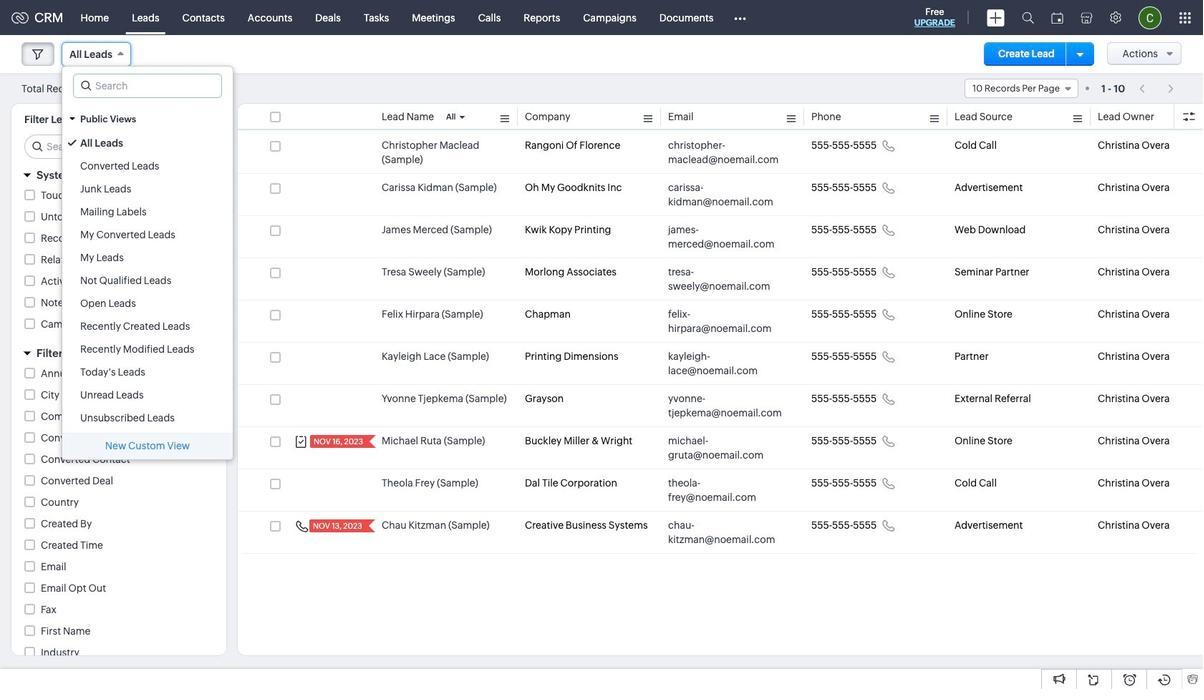 Task type: describe. For each thing, give the bounding box(es) containing it.
calendar image
[[1052, 12, 1064, 23]]

search image
[[1022, 11, 1034, 24]]

create menu element
[[979, 0, 1014, 35]]

logo image
[[11, 12, 29, 23]]



Task type: vqa. For each thing, say whether or not it's contained in the screenshot.
the Search text field
yes



Task type: locate. For each thing, give the bounding box(es) containing it.
region
[[62, 132, 233, 430]]

0 vertical spatial search text field
[[74, 75, 221, 97]]

navigation
[[1133, 78, 1182, 99]]

None field
[[62, 42, 131, 67], [965, 79, 1079, 98], [62, 42, 131, 67], [965, 79, 1079, 98]]

1 vertical spatial search text field
[[25, 135, 215, 158]]

search element
[[1014, 0, 1043, 35]]

row group
[[238, 132, 1203, 554]]

create menu image
[[987, 9, 1005, 26]]

profile image
[[1139, 6, 1162, 29]]

profile element
[[1130, 0, 1171, 35]]

Search text field
[[74, 75, 221, 97], [25, 135, 215, 158]]

Other Modules field
[[725, 6, 756, 29]]



